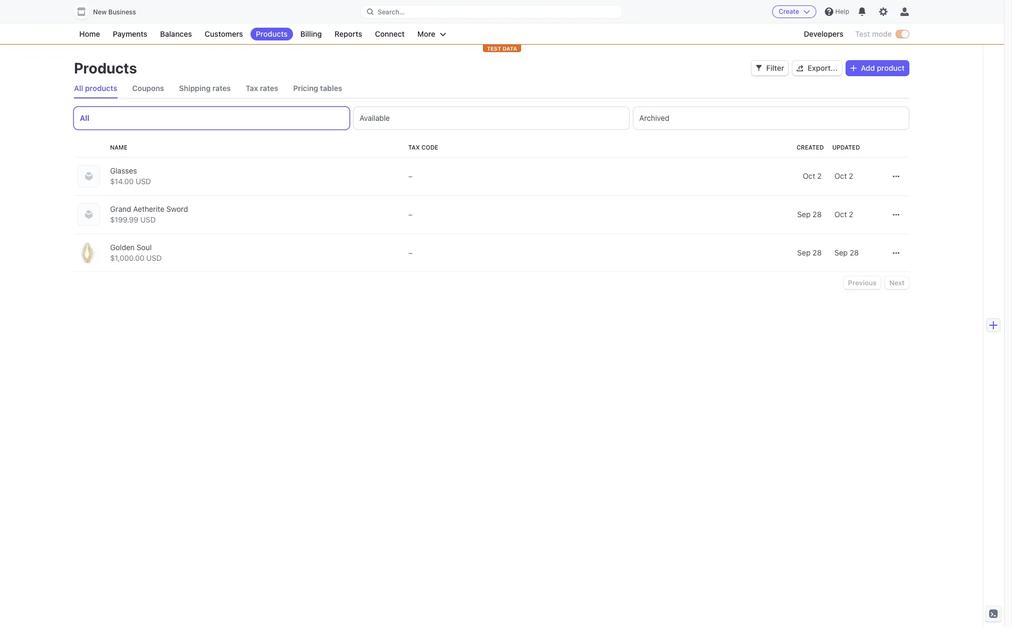 Task type: vqa. For each thing, say whether or not it's contained in the screenshot.
Name
yes



Task type: locate. For each thing, give the bounding box(es) containing it.
test
[[487, 45, 502, 52]]

rates inside 'link'
[[213, 84, 231, 93]]

svg image left export...
[[798, 65, 804, 71]]

0 horizontal spatial products
[[74, 59, 137, 77]]

3 - from the top
[[409, 249, 413, 257]]

3 - link from the top
[[404, 234, 620, 272]]

2 - from the top
[[409, 211, 413, 218]]

previous
[[849, 278, 877, 287]]

svg image
[[756, 65, 763, 71], [798, 65, 804, 71], [851, 65, 857, 71], [894, 212, 900, 218], [894, 250, 900, 256]]

pricing
[[293, 84, 318, 93]]

rates right shipping
[[213, 84, 231, 93]]

$1,000.00
[[110, 253, 144, 262]]

oct 2 link
[[622, 167, 827, 186], [831, 167, 880, 186], [831, 205, 880, 224]]

2 tab list from the top
[[74, 107, 910, 129]]

0 horizontal spatial tax
[[246, 84, 258, 93]]

2 for sep 28
[[850, 210, 854, 219]]

1 tab list from the top
[[74, 79, 910, 98]]

2
[[818, 171, 822, 180], [850, 171, 854, 180], [850, 210, 854, 219]]

- link for usd
[[404, 234, 620, 272]]

export... button
[[793, 61, 842, 76]]

tab list containing all products
[[74, 79, 910, 98]]

data
[[503, 45, 518, 52]]

filter button
[[752, 61, 789, 76]]

soul
[[137, 243, 152, 252]]

all left products
[[74, 84, 83, 93]]

archived button
[[634, 107, 910, 129]]

svg image inside add product link
[[851, 65, 857, 71]]

pricing tables
[[293, 84, 342, 93]]

products up products
[[74, 59, 137, 77]]

0 vertical spatial all
[[74, 84, 83, 93]]

svg image left the filter
[[756, 65, 763, 71]]

oct for oct 2
[[835, 171, 848, 180]]

sep
[[798, 210, 811, 219], [798, 248, 811, 257], [835, 248, 848, 257]]

tax right shipping rates
[[246, 84, 258, 93]]

1 vertical spatial tax
[[409, 144, 420, 151]]

all inside all products link
[[74, 84, 83, 93]]

1 vertical spatial usd
[[140, 215, 156, 224]]

- for $199.99
[[409, 211, 413, 218]]

usd inside glasses $14.00 usd
[[136, 177, 151, 186]]

svg image left add
[[851, 65, 857, 71]]

rates left "pricing"
[[260, 84, 278, 93]]

1 - link from the top
[[404, 157, 620, 195]]

1 horizontal spatial rates
[[260, 84, 278, 93]]

shipping rates
[[179, 84, 231, 93]]

notifications image
[[859, 7, 867, 16]]

- link
[[404, 157, 620, 195], [404, 195, 620, 234], [404, 234, 620, 272]]

developers link
[[799, 28, 850, 40]]

reports
[[335, 29, 362, 38]]

created
[[797, 144, 824, 151]]

1 vertical spatial tab list
[[74, 107, 910, 129]]

- for usd
[[409, 249, 413, 257]]

sep for oct 2
[[798, 210, 811, 219]]

2 vertical spatial usd
[[146, 253, 162, 262]]

all down all products link
[[80, 113, 89, 122]]

0 vertical spatial tax
[[246, 84, 258, 93]]

rates
[[213, 84, 231, 93], [260, 84, 278, 93]]

export...
[[808, 63, 838, 72]]

products link
[[251, 28, 293, 40]]

connect
[[375, 29, 405, 38]]

tab list containing all
[[74, 107, 910, 129]]

svg image inside filter popup button
[[756, 65, 763, 71]]

home link
[[74, 28, 105, 40]]

all inside all button
[[80, 113, 89, 122]]

sep 28 for sep
[[798, 248, 822, 257]]

1 - from the top
[[409, 172, 413, 180]]

1 horizontal spatial products
[[256, 29, 288, 38]]

- link for $199.99
[[404, 195, 620, 234]]

usd down soul
[[146, 253, 162, 262]]

available button
[[354, 107, 630, 129]]

all
[[74, 84, 83, 93], [80, 113, 89, 122]]

customers link
[[200, 28, 249, 40]]

1 rates from the left
[[213, 84, 231, 93]]

svg image
[[894, 173, 900, 180]]

tax inside tax rates link
[[246, 84, 258, 93]]

sep 28 link
[[622, 205, 827, 224], [622, 243, 827, 262], [831, 243, 880, 262]]

0 horizontal spatial rates
[[213, 84, 231, 93]]

next button
[[886, 276, 910, 289]]

new
[[93, 8, 107, 16]]

create
[[779, 7, 800, 15]]

payments
[[113, 29, 147, 38]]

balances
[[160, 29, 192, 38]]

products left billing
[[256, 29, 288, 38]]

2 rates from the left
[[260, 84, 278, 93]]

products
[[256, 29, 288, 38], [74, 59, 137, 77]]

filter
[[767, 63, 785, 72]]

all button
[[74, 107, 350, 129]]

usd down aetherite
[[140, 215, 156, 224]]

2 vertical spatial -
[[409, 249, 413, 257]]

svg image inside export... popup button
[[798, 65, 804, 71]]

test
[[856, 29, 871, 38]]

tax left code
[[409, 144, 420, 151]]

tax for tax code
[[409, 144, 420, 151]]

all products link
[[74, 79, 117, 98]]

connect link
[[370, 28, 410, 40]]

tab list
[[74, 79, 910, 98], [74, 107, 910, 129]]

more button
[[412, 28, 452, 40]]

28
[[813, 210, 822, 219], [813, 248, 822, 257], [850, 248, 860, 257]]

oct
[[803, 171, 816, 180], [835, 171, 848, 180], [835, 210, 848, 219]]

previous button
[[845, 276, 882, 289]]

reports link
[[329, 28, 368, 40]]

test mode
[[856, 29, 893, 38]]

new business button
[[74, 4, 147, 19]]

oct for sep 28
[[835, 210, 848, 219]]

1 vertical spatial all
[[80, 113, 89, 122]]

-
[[409, 172, 413, 180], [409, 211, 413, 218], [409, 249, 413, 257]]

svg image down svg icon
[[894, 212, 900, 218]]

28 for sep 28
[[813, 248, 822, 257]]

sep for sep 28
[[798, 248, 811, 257]]

oct 2
[[803, 171, 822, 180], [835, 171, 854, 180], [835, 210, 854, 219]]

tables
[[320, 84, 342, 93]]

1 horizontal spatial tax
[[409, 144, 420, 151]]

usd inside golden soul $1,000.00 usd
[[146, 253, 162, 262]]

updated
[[833, 144, 861, 151]]

0 vertical spatial tab list
[[74, 79, 910, 98]]

svg image up next
[[894, 250, 900, 256]]

new business
[[93, 8, 136, 16]]

1 vertical spatial -
[[409, 211, 413, 218]]

0 vertical spatial usd
[[136, 177, 151, 186]]

tax
[[246, 84, 258, 93], [409, 144, 420, 151]]

2 for oct 2
[[850, 171, 854, 180]]

2 - link from the top
[[404, 195, 620, 234]]

name
[[110, 144, 128, 151]]

all for all
[[80, 113, 89, 122]]

create button
[[773, 5, 817, 18]]

sep 28
[[798, 210, 822, 219], [798, 248, 822, 257], [835, 248, 860, 257]]

Search… search field
[[361, 5, 623, 18]]

sep 28 for oct
[[798, 210, 822, 219]]

usd
[[136, 177, 151, 186], [140, 215, 156, 224], [146, 253, 162, 262]]

tax for tax rates
[[246, 84, 258, 93]]

add product
[[862, 63, 905, 72]]

business
[[108, 8, 136, 16]]

billing link
[[295, 28, 327, 40]]

grand aetherite sword $199.99 usd
[[110, 204, 188, 224]]

tax rates link
[[246, 79, 278, 98]]

svg image for filter
[[756, 65, 763, 71]]

usd right $14.00
[[136, 177, 151, 186]]

0 vertical spatial -
[[409, 172, 413, 180]]



Task type: describe. For each thing, give the bounding box(es) containing it.
glasses
[[110, 166, 137, 175]]

sep 28 link for oct
[[622, 205, 827, 224]]

coupons
[[132, 84, 164, 93]]

product
[[878, 63, 905, 72]]

oct 2 link for oct 2
[[831, 167, 880, 186]]

customers
[[205, 29, 243, 38]]

$199.99
[[110, 215, 138, 224]]

oct 2 for 28
[[835, 210, 854, 219]]

search…
[[378, 8, 405, 16]]

shipping rates link
[[179, 79, 231, 98]]

rates for shipping rates
[[213, 84, 231, 93]]

oct 2 link for sep 28
[[831, 205, 880, 224]]

payments link
[[108, 28, 153, 40]]

coupons link
[[132, 79, 164, 98]]

help button
[[821, 3, 854, 20]]

developers
[[805, 29, 844, 38]]

products
[[85, 84, 117, 93]]

golden
[[110, 243, 135, 252]]

archived
[[640, 113, 670, 122]]

Search… text field
[[361, 5, 623, 18]]

home
[[79, 29, 100, 38]]

glasses $14.00 usd
[[110, 166, 151, 186]]

pricing tables link
[[293, 79, 342, 98]]

next
[[890, 278, 905, 287]]

balances link
[[155, 28, 197, 40]]

grand
[[110, 204, 131, 213]]

billing
[[301, 29, 322, 38]]

$14.00
[[110, 177, 134, 186]]

rates for tax rates
[[260, 84, 278, 93]]

help
[[836, 7, 850, 15]]

sep 28 link for sep
[[622, 243, 827, 262]]

add product link
[[847, 61, 910, 76]]

more
[[418, 29, 436, 38]]

golden soul $1,000.00 usd
[[110, 243, 162, 262]]

usd inside grand aetherite sword $199.99 usd
[[140, 215, 156, 224]]

sword
[[167, 204, 188, 213]]

shipping
[[179, 84, 211, 93]]

add
[[862, 63, 876, 72]]

svg image for add product
[[851, 65, 857, 71]]

available
[[360, 113, 390, 122]]

1 vertical spatial products
[[74, 59, 137, 77]]

0 vertical spatial products
[[256, 29, 288, 38]]

svg image for export...
[[798, 65, 804, 71]]

oct 2 for 2
[[835, 171, 854, 180]]

tax code
[[409, 144, 439, 151]]

aetherite
[[133, 204, 165, 213]]

code
[[422, 144, 439, 151]]

all products
[[74, 84, 117, 93]]

test data
[[487, 45, 518, 52]]

all for all products
[[74, 84, 83, 93]]

mode
[[873, 29, 893, 38]]

28 for oct 2
[[813, 210, 822, 219]]

tax rates
[[246, 84, 278, 93]]



